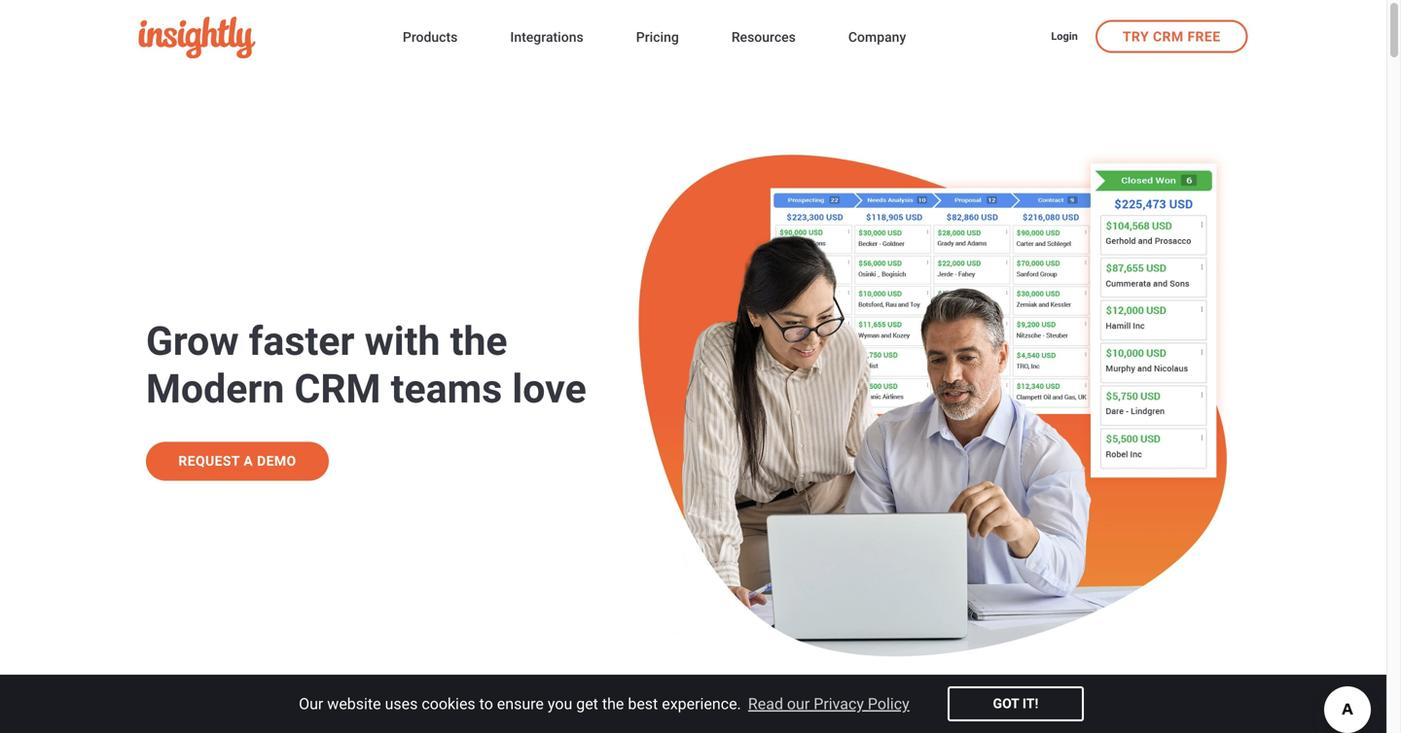 Task type: locate. For each thing, give the bounding box(es) containing it.
integrations
[[510, 29, 584, 45]]

login
[[1052, 30, 1078, 42]]

got it!
[[993, 696, 1039, 712]]

website
[[327, 695, 381, 714]]

teams
[[391, 366, 502, 413]]

0 horizontal spatial the
[[450, 318, 508, 365]]

get
[[576, 695, 599, 714]]

love
[[512, 366, 587, 413]]

1 horizontal spatial crm
[[1153, 29, 1184, 45]]

crm right try
[[1153, 29, 1184, 45]]

try crm free link
[[1096, 20, 1248, 53]]

1 vertical spatial the
[[602, 695, 624, 714]]

grow
[[146, 318, 239, 365]]

request
[[179, 454, 240, 470]]

0 vertical spatial crm
[[1153, 29, 1184, 45]]

read our privacy policy button
[[745, 690, 913, 719]]

resources link
[[732, 25, 796, 52]]

ensure
[[497, 695, 544, 714]]

the inside grow faster with the modern crm teams love
[[450, 318, 508, 365]]

0 horizontal spatial crm
[[294, 366, 381, 413]]

request a demo
[[179, 454, 296, 470]]

faster
[[249, 318, 355, 365]]

1 vertical spatial crm
[[294, 366, 381, 413]]

login link
[[1052, 29, 1078, 46]]

demo
[[257, 454, 296, 470]]

products link
[[403, 25, 458, 52]]

grow faster with the modern crm teams love
[[146, 318, 587, 413]]

the up "teams"
[[450, 318, 508, 365]]

products
[[403, 29, 458, 45]]

read
[[748, 695, 784, 714]]

crm
[[1153, 29, 1184, 45], [294, 366, 381, 413]]

our
[[299, 695, 323, 714]]

cookieconsent dialog
[[0, 676, 1387, 734]]

request a demo link
[[146, 442, 329, 481]]

0 vertical spatial the
[[450, 318, 508, 365]]

try crm free
[[1123, 29, 1221, 45]]

free
[[1188, 29, 1221, 45]]

crm inside button
[[1153, 29, 1184, 45]]

crm down faster
[[294, 366, 381, 413]]

the
[[450, 318, 508, 365], [602, 695, 624, 714]]

our website uses cookies to ensure you get the best experience. read our privacy policy
[[299, 695, 910, 714]]

the right "get" in the bottom left of the page
[[602, 695, 624, 714]]

integrations link
[[510, 25, 584, 52]]

1 horizontal spatial the
[[602, 695, 624, 714]]



Task type: vqa. For each thing, say whether or not it's contained in the screenshot.
it's to the top
no



Task type: describe. For each thing, give the bounding box(es) containing it.
home banner businessman 2023 v3 image
[[634, 127, 1256, 661]]

try crm free button
[[1096, 20, 1248, 53]]

insightly logo image
[[139, 16, 256, 58]]

privacy
[[814, 695, 864, 714]]

the inside cookieconsent dialog
[[602, 695, 624, 714]]

experience.
[[662, 695, 741, 714]]

pricing
[[636, 29, 679, 45]]

our
[[787, 695, 810, 714]]

company link
[[849, 25, 906, 52]]

modern
[[146, 366, 284, 413]]

cookies
[[422, 695, 476, 714]]

got
[[993, 696, 1019, 712]]

company
[[849, 29, 906, 45]]

you
[[548, 695, 573, 714]]

a
[[244, 454, 253, 470]]

got it! button
[[948, 687, 1084, 722]]

it!
[[1023, 696, 1039, 712]]

uses
[[385, 695, 418, 714]]

with
[[365, 318, 440, 365]]

pricing link
[[636, 25, 679, 52]]

try
[[1123, 29, 1150, 45]]

policy
[[868, 695, 910, 714]]

to
[[479, 695, 493, 714]]

insightly logo link
[[139, 16, 372, 58]]

resources
[[732, 29, 796, 45]]

crm inside grow faster with the modern crm teams love
[[294, 366, 381, 413]]

best
[[628, 695, 658, 714]]



